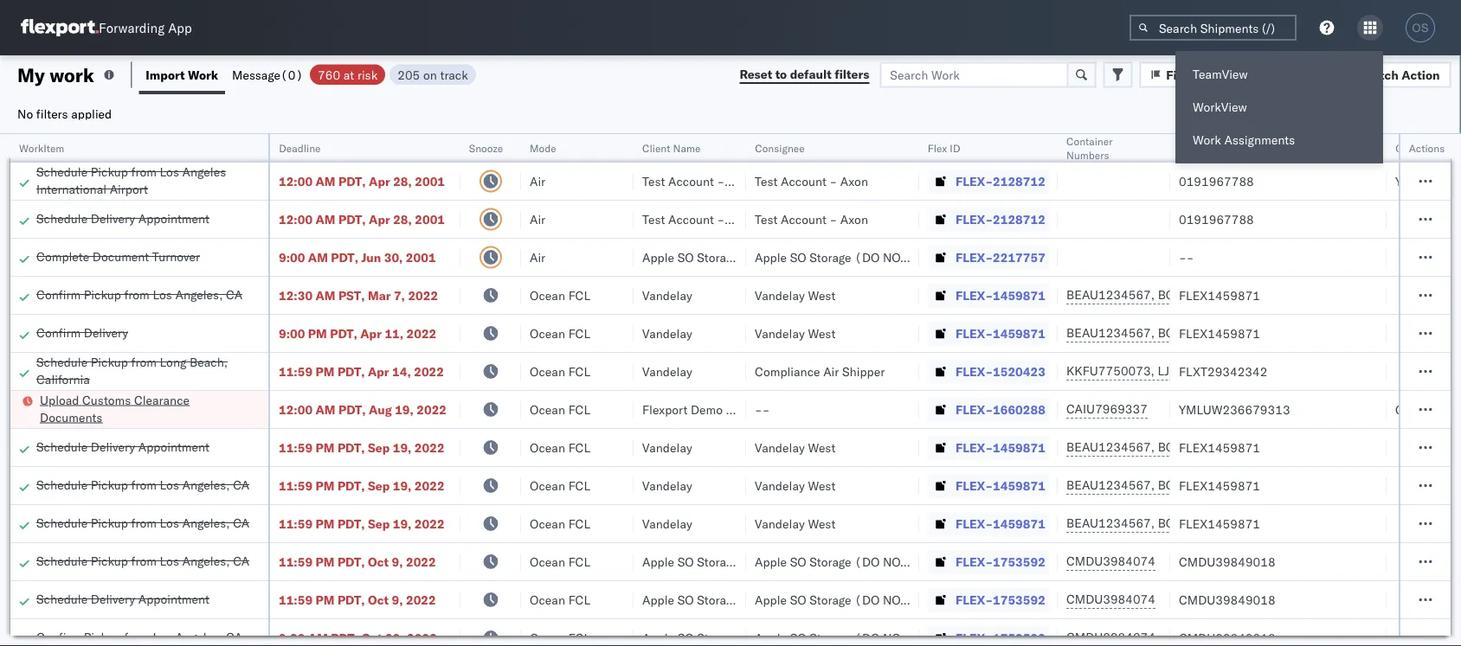 Task type: vqa. For each thing, say whether or not it's contained in the screenshot.


Task type: describe. For each thing, give the bounding box(es) containing it.
beau1234567, bozo1234565, tcnu1234565 for 12:30 am pst, mar 7, 2022's confirm pickup from los angeles, ca link
[[1067, 287, 1335, 303]]

delivery for 11:59 pm pdt, oct 9, 2022
[[91, 592, 135, 607]]

workitem
[[19, 142, 64, 155]]

cmdu39849018 for schedule delivery appointment
[[1179, 593, 1276, 608]]

1 1459871 from the top
[[993, 288, 1046, 303]]

fcl for confirm delivery 'button'
[[569, 326, 591, 341]]

oct for schedule pickup from los angeles, ca
[[368, 555, 389, 570]]

mbl/mawb numbers button
[[1171, 138, 1370, 155]]

bozo1234565, for confirm delivery link
[[1158, 326, 1247, 341]]

4 west from the top
[[808, 478, 836, 494]]

cmdu39849018 for schedule pickup from los angeles, ca
[[1179, 555, 1276, 570]]

flex-1520423
[[956, 364, 1046, 379]]

bozo1234565, for schedule pickup from los angeles, ca link associated with 2nd the schedule pickup from los angeles, ca button from the bottom
[[1158, 516, 1247, 531]]

file
[[1167, 67, 1188, 82]]

filters inside reset to default filters "button"
[[835, 67, 870, 82]]

client name button
[[634, 138, 729, 155]]

complete document turnover button
[[36, 248, 200, 267]]

beau1234567, bozo1234565, tcnu1234565 for schedule pickup from los angeles, ca link associated with 2nd the schedule pickup from los angeles, ca button from the bottom
[[1067, 516, 1335, 531]]

4 schedule from the top
[[36, 439, 88, 455]]

2 11:59 from the top
[[279, 440, 313, 455]]

flex id button
[[920, 138, 1041, 155]]

appointment for 11:59 pm pdt, sep 19, 2022
[[138, 439, 209, 455]]

upload customs clearance documents link
[[40, 392, 246, 426]]

confirm delivery link
[[36, 324, 128, 342]]

pickup for 2nd the schedule pickup from los angeles, ca button from the bottom
[[91, 516, 128, 531]]

(0)
[[281, 67, 303, 82]]

workitem button
[[10, 138, 251, 155]]

ocean for confirm pickup from los angeles, ca link for 9:30 am pdt, oct 20, 2022
[[530, 631, 565, 646]]

complete document turnover
[[36, 249, 200, 264]]

resize handle column header for mode
[[613, 134, 634, 647]]

schedule inside schedule pickup from los angeles international airport
[[36, 164, 88, 179]]

schedule delivery appointment button for 12:00 am pdt, apr 28, 2001
[[36, 210, 209, 229]]

flex- for schedule pickup from los angeles international airport button on the left top
[[956, 174, 993, 189]]

airport
[[110, 181, 148, 197]]

vandelay west for confirm delivery link
[[755, 326, 836, 341]]

resize handle column header for flex id
[[1037, 134, 1058, 647]]

ocean fcl for schedule pickup from long beach, california link on the left of the page
[[530, 364, 591, 379]]

upload customs clearance documents
[[40, 393, 190, 425]]

760
[[318, 67, 340, 82]]

exception
[[1191, 67, 1247, 82]]

to
[[775, 67, 787, 82]]

kkfu7750073,
[[1067, 364, 1155, 379]]

customs
[[82, 393, 131, 408]]

11:59 for 2nd the schedule pickup from los angeles, ca button from the bottom
[[279, 516, 313, 532]]

3 tcnu1234565 from the top
[[1250, 440, 1335, 455]]

bozo1234565, for 1st the schedule pickup from los angeles, ca button from the top schedule pickup from los angeles, ca link
[[1158, 478, 1247, 493]]

flex
[[928, 142, 948, 155]]

flex-1660288
[[956, 402, 1046, 417]]

schedule pickup from los angeles, ca for 1st the schedule pickup from los angeles, ca button from the top schedule pickup from los angeles, ca link
[[36, 478, 250, 493]]

client name
[[642, 142, 701, 155]]

teamview
[[1193, 67, 1248, 82]]

3 flex1459871 from the top
[[1179, 440, 1261, 455]]

3 bozo1234565, from the top
[[1158, 440, 1247, 455]]

yao
[[1396, 174, 1415, 189]]

1 vandelay west from the top
[[755, 288, 836, 303]]

6 11:59 from the top
[[279, 593, 313, 608]]

ca for 1st the schedule pickup from los angeles, ca button from the top
[[233, 478, 250, 493]]

1 vertical spatial consignee
[[726, 402, 784, 417]]

app
[[168, 19, 192, 36]]

schedule pickup from los angeles, ca link for third the schedule pickup from los angeles, ca button from the top of the page
[[36, 553, 250, 570]]

fcl for schedule pickup from long beach, california button
[[569, 364, 591, 379]]

9:00 for 9:00 am pdt, jun 30, 2001
[[279, 250, 305, 265]]

flex- for third the schedule pickup from los angeles, ca button from the top of the page
[[956, 555, 993, 570]]

workview link
[[1176, 91, 1384, 124]]

caiu7969337
[[1067, 402, 1148, 417]]

sep for 2nd the schedule pickup from los angeles, ca button from the bottom
[[368, 516, 390, 532]]

no
[[17, 106, 33, 121]]

angeles, for third the schedule pickup from los angeles, ca button from the top of the page
[[182, 554, 230, 569]]

flex id
[[928, 142, 961, 155]]

container numbers button
[[1058, 131, 1153, 162]]

complete document turnover link
[[36, 248, 200, 265]]

my
[[17, 63, 45, 87]]

30,
[[384, 250, 403, 265]]

2128712 for schedule delivery appointment
[[993, 212, 1046, 227]]

schedule pickup from long beach, california link
[[36, 354, 260, 388]]

no filters applied
[[17, 106, 112, 121]]

consignee button
[[746, 138, 902, 155]]

11,
[[385, 326, 404, 341]]

5 flex1459871 from the top
[[1179, 516, 1261, 532]]

compliance  air shipper
[[755, 364, 885, 379]]

demo
[[691, 402, 723, 417]]

fcl for confirm pickup from los angeles, ca button related to 9:30
[[569, 631, 591, 646]]

angeles, for 2nd the schedule pickup from los angeles, ca button from the bottom
[[182, 516, 230, 531]]

mode
[[530, 142, 557, 155]]

schedule delivery appointment button for 11:59 pm pdt, sep 19, 2022
[[36, 439, 209, 458]]

12:00 for schedule delivery appointment
[[279, 212, 313, 227]]

vandelay west for 1st the schedule pickup from los angeles, ca button from the top schedule pickup from los angeles, ca link
[[755, 478, 836, 494]]

confirm pickup from los angeles, ca button for 12:30
[[36, 286, 243, 305]]

9:30
[[279, 631, 305, 646]]

ocean fcl for schedule pickup from los angeles, ca link associated with third the schedule pickup from los angeles, ca button from the top of the page
[[530, 555, 591, 570]]

4 ocean from the top
[[530, 402, 565, 417]]

reset to default filters button
[[729, 62, 880, 88]]

reset
[[740, 67, 773, 82]]

default
[[790, 67, 832, 82]]

am for schedule pickup from los angeles international airport button on the left top
[[316, 174, 336, 189]]

container numbers
[[1067, 135, 1113, 161]]

teamview link
[[1176, 58, 1384, 91]]

california
[[36, 372, 90, 387]]

international
[[36, 181, 107, 197]]

schedule pickup from los angeles, ca for schedule pickup from los angeles, ca link associated with 2nd the schedule pickup from los angeles, ca button from the bottom
[[36, 516, 250, 531]]

11:59 for third the schedule pickup from los angeles, ca button from the top of the page
[[279, 555, 313, 570]]

container
[[1067, 135, 1113, 148]]

long
[[160, 355, 187, 370]]

shipper
[[842, 364, 885, 379]]

appointment for 12:00 am pdt, apr 28, 2001
[[138, 211, 209, 226]]

beau1234567, for 12:30 am pst, mar 7, 2022's confirm pickup from los angeles, ca link
[[1067, 287, 1155, 303]]

schedule pickup from los angeles international airport
[[36, 164, 226, 197]]

at
[[344, 67, 354, 82]]

mar
[[368, 288, 391, 303]]

flex-1459871 for 1st the schedule pickup from los angeles, ca button from the top schedule pickup from los angeles, ca link
[[956, 478, 1046, 494]]

my work
[[17, 63, 94, 87]]

complete
[[36, 249, 89, 264]]

aug
[[369, 402, 392, 417]]

2 schedule from the top
[[36, 211, 88, 226]]

7 flex- from the top
[[956, 402, 993, 417]]

lkju1111111,
[[1242, 364, 1326, 379]]

12:30
[[279, 288, 313, 303]]

workview
[[1193, 100, 1247, 115]]

1 flex1459871 from the top
[[1179, 288, 1261, 303]]

liu
[[1419, 174, 1435, 189]]

pst,
[[339, 288, 365, 303]]

from for schedule pickup from los angeles, ca link associated with 2nd the schedule pickup from los angeles, ca button from the bottom
[[131, 516, 157, 531]]

2 11:59 pm pdt, sep 19, 2022 from the top
[[279, 478, 445, 494]]

3 west from the top
[[808, 440, 836, 455]]

flex-1753592 for confirm pickup from los angeles, ca
[[956, 631, 1046, 646]]

1 11:59 pm pdt, sep 19, 2022 from the top
[[279, 440, 445, 455]]

4 ocean fcl from the top
[[530, 402, 591, 417]]

1 tcnu1234565 from the top
[[1250, 287, 1335, 303]]

3 1459871 from the top
[[993, 440, 1046, 455]]

205 on track
[[398, 67, 468, 82]]

ymluw236679313
[[1179, 402, 1291, 417]]

2022 for the schedule delivery appointment button for 11:59 pm pdt, oct 9, 2022
[[406, 593, 436, 608]]

from for schedule pickup from los angeles, ca link associated with third the schedule pickup from los angeles, ca button from the top of the page
[[131, 554, 157, 569]]

batch action
[[1365, 67, 1440, 82]]

beau1234567, bozo1234565, tcnu1234565 for 1st the schedule pickup from los angeles, ca button from the top schedule pickup from los angeles, ca link
[[1067, 478, 1335, 493]]

5 schedule from the top
[[36, 478, 88, 493]]

from for schedule pickup from los angeles international airport link
[[131, 164, 157, 179]]

batch action button
[[1338, 62, 1452, 88]]

confirm pickup from los angeles, ca for 12:30
[[36, 287, 243, 302]]

Search Work text field
[[880, 62, 1069, 88]]

beau1234567, for schedule pickup from los angeles, ca link associated with 2nd the schedule pickup from los angeles, ca button from the bottom
[[1067, 516, 1155, 531]]

4 flex1459871 from the top
[[1179, 478, 1261, 494]]

pm for confirm delivery link
[[308, 326, 327, 341]]

ocean fcl for schedule delivery appointment link associated with 11:59 pm pdt, oct 9, 2022
[[530, 593, 591, 608]]

forwarding
[[99, 19, 165, 36]]

ca for third the schedule pickup from los angeles, ca button from the top of the page
[[233, 554, 250, 569]]

pm for schedule delivery appointment link associated with 11:59 pm pdt, oct 9, 2022
[[316, 593, 335, 608]]

consignee inside button
[[755, 142, 805, 155]]

actions
[[1410, 142, 1445, 155]]

schedule pickup from los angeles international airport button
[[36, 163, 260, 200]]

1 vertical spatial --
[[755, 402, 770, 417]]

ocean fcl for confirm delivery link
[[530, 326, 591, 341]]

ocean for schedule delivery appointment link for 11:59 pm pdt, sep 19, 2022
[[530, 440, 565, 455]]

12:00 am pdt, apr 28, 2001 for schedule delivery appointment
[[279, 212, 445, 227]]

1459871 for 1st the schedule pickup from los angeles, ca button from the top schedule pickup from los angeles, ca link
[[993, 478, 1046, 494]]

3 12:00 from the top
[[279, 402, 313, 417]]

omkar savan
[[1396, 402, 1462, 417]]

9 fcl from the top
[[569, 593, 591, 608]]

3 schedule pickup from los angeles, ca button from the top
[[36, 553, 250, 572]]

resize handle column header for container numbers
[[1150, 134, 1171, 647]]

mbl/mawb numbers
[[1179, 142, 1285, 155]]

3 resize handle column header from the left
[[500, 134, 521, 647]]

10 resize handle column header from the left
[[1430, 134, 1451, 647]]

schedule delivery appointment for 11:59 pm pdt, sep 19, 2022
[[36, 439, 209, 455]]

pickup for confirm pickup from los angeles, ca button related to 12:30
[[84, 287, 121, 302]]

pickup for schedule pickup from los angeles international airport button on the left top
[[91, 164, 128, 179]]

am up 9:00 am pdt, jun 30, 2001
[[316, 212, 336, 227]]

work
[[50, 63, 94, 87]]

import
[[146, 67, 185, 82]]

clearance
[[134, 393, 190, 408]]

ocean for schedule delivery appointment link associated with 11:59 pm pdt, oct 9, 2022
[[530, 593, 565, 608]]

schedule pickup from los angeles, ca link for 2nd the schedule pickup from los angeles, ca button from the bottom
[[36, 515, 250, 532]]

flexport
[[642, 402, 688, 417]]

beach,
[[190, 355, 228, 370]]

ocean fcl for 12:30 am pst, mar 7, 2022's confirm pickup from los angeles, ca link
[[530, 288, 591, 303]]

11:59 pm pdt, oct 9, 2022 for schedule delivery appointment
[[279, 593, 436, 608]]

2022 for 1st the schedule pickup from los angeles, ca button from the top
[[415, 478, 445, 494]]

apr for confirm delivery
[[360, 326, 382, 341]]

os
[[1413, 21, 1429, 34]]

1 sep from the top
[[368, 440, 390, 455]]

operator
[[1396, 142, 1437, 155]]

schedule delivery appointment link for 11:59 pm pdt, sep 19, 2022
[[36, 439, 209, 456]]

8 schedule from the top
[[36, 592, 88, 607]]

1753592 for schedule delivery appointment
[[993, 593, 1046, 608]]

1459871 for confirm delivery link
[[993, 326, 1046, 341]]

reset to default filters
[[740, 67, 870, 82]]

2022 for 2nd the schedule pickup from los angeles, ca button from the bottom
[[415, 516, 445, 532]]

2 west from the top
[[808, 326, 836, 341]]

1 schedule pickup from los angeles, ca button from the top
[[36, 477, 250, 496]]



Task type: locate. For each thing, give the bounding box(es) containing it.
1 vertical spatial schedule delivery appointment button
[[36, 439, 209, 458]]

action
[[1402, 67, 1440, 82]]

beau1234567, bozo1234565, tcnu1234565 for confirm delivery link
[[1067, 326, 1335, 341]]

1 vertical spatial 11:59 pm pdt, oct 9, 2022
[[279, 593, 436, 608]]

1 flex- from the top
[[956, 174, 993, 189]]

yao liu
[[1396, 174, 1435, 189]]

consignee down to
[[755, 142, 805, 155]]

am for confirm pickup from los angeles, ca button related to 12:30
[[316, 288, 336, 303]]

apr down deadline button
[[369, 174, 390, 189]]

1 horizontal spatial filters
[[835, 67, 870, 82]]

pickup for third the schedule pickup from los angeles, ca button from the top of the page
[[91, 554, 128, 569]]

5 1459871 from the top
[[993, 516, 1046, 532]]

1520423
[[993, 364, 1046, 379]]

message
[[232, 67, 281, 82]]

3 flex- from the top
[[956, 250, 993, 265]]

forwarding app link
[[21, 19, 192, 36]]

9:00
[[279, 250, 305, 265], [279, 326, 305, 341]]

consignee right demo
[[726, 402, 784, 417]]

file exception button
[[1140, 62, 1259, 88], [1140, 62, 1259, 88]]

beau1234567, bozo1234565, tcnu1234565
[[1067, 287, 1335, 303], [1067, 326, 1335, 341], [1067, 440, 1335, 455], [1067, 478, 1335, 493], [1067, 516, 1335, 531]]

1 12:00 from the top
[[279, 174, 313, 189]]

1 9, from the top
[[392, 555, 403, 570]]

3 sep from the top
[[368, 516, 390, 532]]

client
[[642, 142, 670, 155]]

0 vertical spatial schedule pickup from los angeles, ca button
[[36, 477, 250, 496]]

ocean fcl
[[530, 288, 591, 303], [530, 326, 591, 341], [530, 364, 591, 379], [530, 402, 591, 417], [530, 440, 591, 455], [530, 478, 591, 494], [530, 516, 591, 532], [530, 555, 591, 570], [530, 593, 591, 608], [530, 631, 591, 646]]

2217757
[[993, 250, 1046, 265]]

0 vertical spatial 9,
[[392, 555, 403, 570]]

am
[[316, 174, 336, 189], [316, 212, 336, 227], [308, 250, 328, 265], [316, 288, 336, 303], [316, 402, 336, 417], [308, 631, 328, 646]]

9:00 for 9:00 pm pdt, apr 11, 2022
[[279, 326, 305, 341]]

confirm delivery button
[[36, 324, 128, 343]]

2001 for complete document turnover
[[406, 250, 436, 265]]

6 ocean from the top
[[530, 478, 565, 494]]

3 flex-1753592 from the top
[[956, 631, 1046, 646]]

1 vertical spatial 12:00
[[279, 212, 313, 227]]

0 vertical spatial flex-2128712
[[956, 174, 1046, 189]]

numbers inside container numbers
[[1067, 148, 1110, 161]]

flex-2128712 down flex id button
[[956, 174, 1046, 189]]

batch
[[1365, 67, 1399, 82]]

1 11:59 from the top
[[279, 364, 313, 379]]

1 2128712 from the top
[[993, 174, 1046, 189]]

1 ocean from the top
[[530, 288, 565, 303]]

1 vertical spatial cmdu3984074
[[1067, 592, 1156, 607]]

2 vertical spatial sep
[[368, 516, 390, 532]]

11:59 pm pdt, oct 9, 2022
[[279, 555, 436, 570], [279, 593, 436, 608]]

1 schedule from the top
[[36, 164, 88, 179]]

air for schedule delivery appointment
[[530, 212, 546, 227]]

1 vertical spatial confirm
[[36, 325, 81, 340]]

flex-2217757
[[956, 250, 1046, 265]]

cmdu39849018 for confirm pickup from los angeles, ca
[[1179, 631, 1276, 646]]

2 cmdu39849018 from the top
[[1179, 593, 1276, 608]]

0 horizontal spatial filters
[[36, 106, 68, 121]]

Search Shipments (/) text field
[[1130, 15, 1297, 41]]

cmdu39849018
[[1179, 555, 1276, 570], [1179, 593, 1276, 608], [1179, 631, 1276, 646]]

0 vertical spatial schedule delivery appointment
[[36, 211, 209, 226]]

(do
[[742, 250, 767, 265], [855, 250, 880, 265], [742, 555, 767, 570], [855, 555, 880, 570], [742, 593, 767, 608], [855, 593, 880, 608], [742, 631, 767, 646], [855, 631, 880, 646]]

5 flex- from the top
[[956, 326, 993, 341]]

3 fcl from the top
[[569, 364, 591, 379]]

flex-1753592 for schedule pickup from los angeles, ca
[[956, 555, 1046, 570]]

work assignments link
[[1176, 124, 1384, 157]]

2 ocean from the top
[[530, 326, 565, 341]]

12:00 am pdt, apr 28, 2001 down deadline button
[[279, 174, 445, 189]]

cmdu3984074 for schedule pickup from los angeles, ca
[[1067, 554, 1156, 569]]

2 flex-2128712 from the top
[[956, 212, 1046, 227]]

8 fcl from the top
[[569, 555, 591, 570]]

cmdu3984074 for confirm pickup from los angeles, ca
[[1067, 630, 1156, 645]]

am down deadline
[[316, 174, 336, 189]]

0 vertical spatial 0191967788
[[1179, 174, 1254, 189]]

19, for 1st the schedule pickup from los angeles, ca button from the top schedule pickup from los angeles, ca link
[[393, 478, 412, 494]]

8 ocean from the top
[[530, 555, 565, 570]]

ocean fcl for schedule delivery appointment link for 11:59 pm pdt, sep 19, 2022
[[530, 440, 591, 455]]

3 schedule pickup from los angeles, ca from the top
[[36, 554, 250, 569]]

0 vertical spatial 2128712
[[993, 174, 1046, 189]]

apple so storage (do not use)
[[642, 250, 829, 265], [755, 250, 941, 265], [642, 555, 829, 570], [755, 555, 941, 570], [642, 593, 829, 608], [755, 593, 941, 608], [642, 631, 829, 646], [755, 631, 941, 646]]

beau1234567, bozo1234565, tcnu1234565 for schedule delivery appointment link for 11:59 pm pdt, sep 19, 2022
[[1067, 440, 1335, 455]]

2128712 down flex id button
[[993, 174, 1046, 189]]

angeles, for confirm pickup from los angeles, ca button related to 12:30
[[175, 287, 223, 302]]

2128712 up the 2217757
[[993, 212, 1046, 227]]

205
[[398, 67, 420, 82]]

beau1234567, for 1st the schedule pickup from los angeles, ca button from the top schedule pickup from los angeles, ca link
[[1067, 478, 1155, 493]]

apr for schedule pickup from long beach, california
[[368, 364, 389, 379]]

9:00 down 12:30
[[279, 326, 305, 341]]

2001 up 9:00 am pdt, jun 30, 2001
[[415, 212, 445, 227]]

1 bozo1234565, from the top
[[1158, 287, 1247, 303]]

vandelay west for schedule pickup from los angeles, ca link associated with 2nd the schedule pickup from los angeles, ca button from the bottom
[[755, 516, 836, 532]]

2 bozo1234565, from the top
[[1158, 326, 1247, 341]]

0 vertical spatial confirm pickup from los angeles, ca
[[36, 287, 243, 302]]

pickup for confirm pickup from los angeles, ca button related to 9:30
[[84, 630, 121, 645]]

use)
[[798, 250, 829, 265], [910, 250, 941, 265], [798, 555, 829, 570], [910, 555, 941, 570], [798, 593, 829, 608], [910, 593, 941, 608], [798, 631, 829, 646], [910, 631, 941, 646]]

4 tcnu1234565 from the top
[[1250, 478, 1335, 493]]

risk
[[357, 67, 378, 82]]

1 vertical spatial schedule pickup from los angeles, ca link
[[36, 515, 250, 532]]

0 horizontal spatial --
[[755, 402, 770, 417]]

1 1753592 from the top
[[993, 555, 1046, 570]]

pickup inside schedule pickup from los angeles international airport
[[91, 164, 128, 179]]

flexport demo consignee
[[642, 402, 784, 417]]

2 9, from the top
[[392, 593, 403, 608]]

6 resize handle column header from the left
[[899, 134, 920, 647]]

1 vertical spatial work
[[1193, 132, 1222, 148]]

resize handle column header for deadline
[[440, 134, 461, 647]]

5 beau1234567, bozo1234565, tcnu1234565 from the top
[[1067, 516, 1335, 531]]

confirm pickup from los angeles, ca link
[[36, 286, 243, 303], [36, 629, 243, 646]]

11 flex- from the top
[[956, 555, 993, 570]]

1 vertical spatial 9:00
[[279, 326, 305, 341]]

2 confirm pickup from los angeles, ca from the top
[[36, 630, 243, 645]]

message (0)
[[232, 67, 303, 82]]

1 beau1234567, bozo1234565, tcnu1234565 from the top
[[1067, 287, 1335, 303]]

am for confirm pickup from los angeles, ca button related to 9:30
[[308, 631, 328, 646]]

2022 for 11:59 pm pdt, sep 19, 2022's the schedule delivery appointment button
[[415, 440, 445, 455]]

id
[[950, 142, 961, 155]]

10 fcl from the top
[[569, 631, 591, 646]]

beau1234567,
[[1067, 287, 1155, 303], [1067, 326, 1155, 341], [1067, 440, 1155, 455], [1067, 478, 1155, 493], [1067, 516, 1155, 531]]

1 vertical spatial 2128712
[[993, 212, 1046, 227]]

2 vertical spatial appointment
[[138, 592, 209, 607]]

resize handle column header for consignee
[[899, 134, 920, 647]]

ljiu1111116,
[[1158, 364, 1238, 379]]

schedule inside schedule pickup from long beach, california
[[36, 355, 88, 370]]

0 vertical spatial schedule pickup from los angeles, ca link
[[36, 477, 250, 494]]

work right "import"
[[188, 67, 218, 82]]

2 vertical spatial confirm
[[36, 630, 81, 645]]

2 vertical spatial cmdu3984074
[[1067, 630, 1156, 645]]

2 flex-1753592 from the top
[[956, 593, 1046, 608]]

los inside schedule pickup from los angeles international airport
[[160, 164, 179, 179]]

1 vertical spatial 11:59 pm pdt, sep 19, 2022
[[279, 478, 445, 494]]

oct for schedule delivery appointment
[[368, 593, 389, 608]]

schedule delivery appointment button
[[36, 210, 209, 229], [36, 439, 209, 458], [36, 591, 209, 610]]

2001 right 30,
[[406, 250, 436, 265]]

beau1234567, for confirm delivery link
[[1067, 326, 1155, 341]]

work inside "link"
[[1193, 132, 1222, 148]]

6 schedule from the top
[[36, 516, 88, 531]]

2 vertical spatial schedule delivery appointment link
[[36, 591, 209, 608]]

2 vertical spatial cmdu39849018
[[1179, 631, 1276, 646]]

5 11:59 from the top
[[279, 555, 313, 570]]

10 ocean fcl from the top
[[530, 631, 591, 646]]

flex-1459871 for schedule delivery appointment link for 11:59 pm pdt, sep 19, 2022
[[956, 440, 1046, 455]]

vandelay
[[642, 288, 692, 303], [755, 288, 805, 303], [642, 326, 692, 341], [755, 326, 805, 341], [642, 364, 692, 379], [642, 440, 692, 455], [755, 440, 805, 455], [642, 478, 692, 494], [755, 478, 805, 494], [642, 516, 692, 532], [755, 516, 805, 532]]

assignments
[[1225, 132, 1295, 148]]

document
[[93, 249, 149, 264]]

numbers for mbl/mawb numbers
[[1242, 142, 1285, 155]]

0191967788
[[1179, 174, 1254, 189], [1179, 212, 1254, 227]]

delivery for 11:59 pm pdt, sep 19, 2022
[[91, 439, 135, 455]]

ocean for confirm delivery link
[[530, 326, 565, 341]]

7 resize handle column header from the left
[[1037, 134, 1058, 647]]

28,
[[393, 174, 412, 189], [393, 212, 412, 227]]

1 vertical spatial 1753592
[[993, 593, 1046, 608]]

filters right no
[[36, 106, 68, 121]]

tcnu1234565 for 1st the schedule pickup from los angeles, ca button from the top schedule pickup from los angeles, ca link
[[1250, 478, 1335, 493]]

delivery
[[91, 211, 135, 226], [84, 325, 128, 340], [91, 439, 135, 455], [91, 592, 135, 607]]

angeles, for 1st the schedule pickup from los angeles, ca button from the top
[[182, 478, 230, 493]]

0 vertical spatial confirm
[[36, 287, 81, 302]]

11:59 pm pdt, oct 9, 2022 for schedule pickup from los angeles, ca
[[279, 555, 436, 570]]

12:00 am pdt, apr 28, 2001 for schedule pickup from los angeles international airport
[[279, 174, 445, 189]]

tcnu1234565 for confirm delivery link
[[1250, 326, 1335, 341]]

0 vertical spatial consignee
[[755, 142, 805, 155]]

am down 11:59 pm pdt, apr 14, 2022
[[316, 402, 336, 417]]

1 cmdu39849018 from the top
[[1179, 555, 1276, 570]]

1 vertical spatial cmdu39849018
[[1179, 593, 1276, 608]]

1 11:59 pm pdt, oct 9, 2022 from the top
[[279, 555, 436, 570]]

flex- for 1st the schedule pickup from los angeles, ca button from the top
[[956, 478, 993, 494]]

flex-2128712 button
[[928, 169, 1049, 194], [928, 169, 1049, 194], [928, 207, 1049, 232], [928, 207, 1049, 232]]

4 bozo1234565, from the top
[[1158, 478, 1247, 493]]

3 schedule delivery appointment from the top
[[36, 592, 209, 607]]

apr for schedule delivery appointment
[[369, 212, 390, 227]]

mbl/mawb
[[1179, 142, 1240, 155]]

1 vertical spatial schedule delivery appointment
[[36, 439, 209, 455]]

1 horizontal spatial --
[[1179, 250, 1194, 265]]

schedule pickup from long beach, california button
[[36, 354, 260, 390]]

1459871
[[993, 288, 1046, 303], [993, 326, 1046, 341], [993, 440, 1046, 455], [993, 478, 1046, 494], [993, 516, 1046, 532]]

flex- for confirm delivery 'button'
[[956, 326, 993, 341]]

1 flex-1459871 from the top
[[956, 288, 1046, 303]]

2 vertical spatial schedule pickup from los angeles, ca
[[36, 554, 250, 569]]

confirm inside 'button'
[[36, 325, 81, 340]]

5 vandelay west from the top
[[755, 516, 836, 532]]

flex-2128712
[[956, 174, 1046, 189], [956, 212, 1046, 227]]

segu4454778
[[1329, 364, 1414, 379]]

1753592 for confirm pickup from los angeles, ca
[[993, 631, 1046, 646]]

mode button
[[521, 138, 616, 155]]

fcl
[[569, 288, 591, 303], [569, 326, 591, 341], [569, 364, 591, 379], [569, 402, 591, 417], [569, 440, 591, 455], [569, 478, 591, 494], [569, 516, 591, 532], [569, 555, 591, 570], [569, 593, 591, 608], [569, 631, 591, 646]]

import work button
[[139, 55, 225, 94]]

1 vertical spatial schedule pickup from los angeles, ca
[[36, 516, 250, 531]]

0 vertical spatial sep
[[368, 440, 390, 455]]

delivery for 9:00 pm pdt, apr 11, 2022
[[84, 325, 128, 340]]

schedule delivery appointment link for 12:00 am pdt, apr 28, 2001
[[36, 210, 209, 227]]

1 9:00 from the top
[[279, 250, 305, 265]]

0 vertical spatial 12:00
[[279, 174, 313, 189]]

air for complete document turnover
[[530, 250, 546, 265]]

1 vertical spatial appointment
[[138, 439, 209, 455]]

4 resize handle column header from the left
[[613, 134, 634, 647]]

schedule delivery appointment button for 11:59 pm pdt, oct 9, 2022
[[36, 591, 209, 610]]

0 vertical spatial work
[[188, 67, 218, 82]]

1 horizontal spatial numbers
[[1242, 142, 1285, 155]]

schedule pickup from los angeles, ca
[[36, 478, 250, 493], [36, 516, 250, 531], [36, 554, 250, 569]]

5 beau1234567, from the top
[[1067, 516, 1155, 531]]

0 vertical spatial 28,
[[393, 174, 412, 189]]

9 ocean from the top
[[530, 593, 565, 608]]

3 confirm from the top
[[36, 630, 81, 645]]

2 vertical spatial flex-1753592
[[956, 631, 1046, 646]]

sep for 1st the schedule pickup from los angeles, ca button from the top
[[368, 478, 390, 494]]

2022 for third the schedule pickup from los angeles, ca button from the top of the page
[[406, 555, 436, 570]]

0 vertical spatial 2001
[[415, 174, 445, 189]]

1 0191967788 from the top
[[1179, 174, 1254, 189]]

air for schedule pickup from los angeles international airport
[[530, 174, 546, 189]]

2 vertical spatial oct
[[361, 631, 382, 646]]

0 vertical spatial schedule delivery appointment button
[[36, 210, 209, 229]]

schedule delivery appointment for 12:00 am pdt, apr 28, 2001
[[36, 211, 209, 226]]

1 resize handle column header from the left
[[248, 134, 268, 647]]

2 confirm pickup from los angeles, ca link from the top
[[36, 629, 243, 646]]

13 flex- from the top
[[956, 631, 993, 646]]

5 fcl from the top
[[569, 440, 591, 455]]

flex-1459871
[[956, 288, 1046, 303], [956, 326, 1046, 341], [956, 440, 1046, 455], [956, 478, 1046, 494], [956, 516, 1046, 532]]

numbers for container numbers
[[1067, 148, 1110, 161]]

0 vertical spatial 12:00 am pdt, apr 28, 2001
[[279, 174, 445, 189]]

ca for confirm pickup from los angeles, ca button related to 12:30
[[226, 287, 243, 302]]

deadline button
[[270, 138, 443, 155]]

from for schedule pickup from long beach, california link on the left of the page
[[131, 355, 157, 370]]

28, down deadline button
[[393, 174, 412, 189]]

2 vertical spatial 11:59 pm pdt, sep 19, 2022
[[279, 516, 445, 532]]

1 beau1234567, from the top
[[1067, 287, 1155, 303]]

1 vertical spatial confirm pickup from los angeles, ca
[[36, 630, 243, 645]]

snooze
[[469, 142, 503, 155]]

schedule pickup from los angeles, ca button
[[36, 477, 250, 496], [36, 515, 250, 534], [36, 553, 250, 572]]

2 vertical spatial 2001
[[406, 250, 436, 265]]

am up 12:30
[[308, 250, 328, 265]]

28, up 30,
[[393, 212, 412, 227]]

appointment for 11:59 pm pdt, oct 9, 2022
[[138, 592, 209, 607]]

0 vertical spatial confirm pickup from los angeles, ca link
[[36, 286, 243, 303]]

apr left 11,
[[360, 326, 382, 341]]

test
[[642, 174, 665, 189], [755, 174, 778, 189], [642, 212, 665, 227], [755, 212, 778, 227]]

upload
[[40, 393, 79, 408]]

confirm pickup from los angeles, ca button
[[36, 286, 243, 305], [36, 629, 243, 647]]

fcl for confirm pickup from los angeles, ca button related to 12:30
[[569, 288, 591, 303]]

2 confirm from the top
[[36, 325, 81, 340]]

1 vertical spatial 0191967788
[[1179, 212, 1254, 227]]

9 resize handle column header from the left
[[1366, 134, 1387, 647]]

0 vertical spatial schedule delivery appointment link
[[36, 210, 209, 227]]

2 flex1459871 from the top
[[1179, 326, 1261, 341]]

pickup
[[91, 164, 128, 179], [84, 287, 121, 302], [91, 355, 128, 370], [91, 478, 128, 493], [91, 516, 128, 531], [91, 554, 128, 569], [84, 630, 121, 645]]

2001 down deadline button
[[415, 174, 445, 189]]

1 vertical spatial 2001
[[415, 212, 445, 227]]

ocean for 12:30 am pst, mar 7, 2022's confirm pickup from los angeles, ca link
[[530, 288, 565, 303]]

angeles, for confirm pickup from los angeles, ca button related to 9:30
[[175, 630, 223, 645]]

ocean fcl for 1st the schedule pickup from los angeles, ca button from the top schedule pickup from los angeles, ca link
[[530, 478, 591, 494]]

am right "9:30"
[[308, 631, 328, 646]]

confirm for 9:00 pm pdt, apr 11, 2022
[[36, 325, 81, 340]]

760 at risk
[[318, 67, 378, 82]]

2022 for confirm pickup from los angeles, ca button related to 12:30
[[408, 288, 438, 303]]

delivery inside 'button'
[[84, 325, 128, 340]]

3 cmdu3984074 from the top
[[1067, 630, 1156, 645]]

10 flex- from the top
[[956, 516, 993, 532]]

2 schedule pickup from los angeles, ca button from the top
[[36, 515, 250, 534]]

confirm for 12:30 am pst, mar 7, 2022
[[36, 287, 81, 302]]

1 vertical spatial filters
[[36, 106, 68, 121]]

resize handle column header
[[248, 134, 268, 647], [440, 134, 461, 647], [500, 134, 521, 647], [613, 134, 634, 647], [726, 134, 746, 647], [899, 134, 920, 647], [1037, 134, 1058, 647], [1150, 134, 1171, 647], [1366, 134, 1387, 647], [1430, 134, 1451, 647]]

1 vertical spatial 9,
[[392, 593, 403, 608]]

tcnu1234565
[[1250, 287, 1335, 303], [1250, 326, 1335, 341], [1250, 440, 1335, 455], [1250, 478, 1335, 493], [1250, 516, 1335, 531]]

upload customs clearance documents button
[[40, 392, 246, 428]]

1 12:00 am pdt, apr 28, 2001 from the top
[[279, 174, 445, 189]]

deadline
[[279, 142, 321, 155]]

0 vertical spatial cmdu39849018
[[1179, 555, 1276, 570]]

ocean fcl for confirm pickup from los angeles, ca link for 9:30 am pdt, oct 20, 2022
[[530, 631, 591, 646]]

7 fcl from the top
[[569, 516, 591, 532]]

2 ocean fcl from the top
[[530, 326, 591, 341]]

0 vertical spatial oct
[[368, 555, 389, 570]]

4 fcl from the top
[[569, 402, 591, 417]]

0 vertical spatial 1753592
[[993, 555, 1046, 570]]

flex-1459871 for schedule pickup from los angeles, ca link associated with 2nd the schedule pickup from los angeles, ca button from the bottom
[[956, 516, 1046, 532]]

3 11:59 pm pdt, sep 19, 2022 from the top
[[279, 516, 445, 532]]

9, for schedule pickup from los angeles, ca
[[392, 555, 403, 570]]

0 vertical spatial filters
[[835, 67, 870, 82]]

work inside button
[[188, 67, 218, 82]]

1 vertical spatial 28,
[[393, 212, 412, 227]]

1 vertical spatial oct
[[368, 593, 389, 608]]

flex-2128712 for schedule delivery appointment
[[956, 212, 1046, 227]]

apr up jun
[[369, 212, 390, 227]]

2 vertical spatial schedule pickup from los angeles, ca link
[[36, 553, 250, 570]]

flex- for confirm pickup from los angeles, ca button related to 9:30
[[956, 631, 993, 646]]

1 vertical spatial confirm pickup from los angeles, ca button
[[36, 629, 243, 647]]

1 schedule pickup from los angeles, ca from the top
[[36, 478, 250, 493]]

numbers
[[1242, 142, 1285, 155], [1067, 148, 1110, 161]]

3 ocean fcl from the top
[[530, 364, 591, 379]]

1 schedule delivery appointment link from the top
[[36, 210, 209, 227]]

0 horizontal spatial numbers
[[1067, 148, 1110, 161]]

1 west from the top
[[808, 288, 836, 303]]

pickup inside schedule pickup from long beach, california
[[91, 355, 128, 370]]

track
[[440, 67, 468, 82]]

2 vertical spatial schedule delivery appointment
[[36, 592, 209, 607]]

2 2128712 from the top
[[993, 212, 1046, 227]]

1 schedule delivery appointment button from the top
[[36, 210, 209, 229]]

0 vertical spatial 9:00
[[279, 250, 305, 265]]

1 vertical spatial sep
[[368, 478, 390, 494]]

2 appointment from the top
[[138, 439, 209, 455]]

3 vandelay west from the top
[[755, 440, 836, 455]]

flex- for schedule pickup from long beach, california button
[[956, 364, 993, 379]]

work down workview
[[1193, 132, 1222, 148]]

0 horizontal spatial work
[[188, 67, 218, 82]]

schedule pickup from los angeles, ca for schedule pickup from los angeles, ca link associated with third the schedule pickup from los angeles, ca button from the top of the page
[[36, 554, 250, 569]]

0 vertical spatial flex-1753592
[[956, 555, 1046, 570]]

0 vertical spatial confirm pickup from los angeles, ca button
[[36, 286, 243, 305]]

pickup for schedule pickup from long beach, california button
[[91, 355, 128, 370]]

2022
[[408, 288, 438, 303], [407, 326, 437, 341], [414, 364, 444, 379], [417, 402, 447, 417], [415, 440, 445, 455], [415, 478, 445, 494], [415, 516, 445, 532], [406, 555, 436, 570], [406, 593, 436, 608], [407, 631, 437, 646]]

9 ocean fcl from the top
[[530, 593, 591, 608]]

flex-2217757 button
[[928, 245, 1049, 270], [928, 245, 1049, 270]]

0 vertical spatial 11:59 pm pdt, oct 9, 2022
[[279, 555, 436, 570]]

2 fcl from the top
[[569, 326, 591, 341]]

1 vertical spatial confirm pickup from los angeles, ca link
[[36, 629, 243, 646]]

filters right the default
[[835, 67, 870, 82]]

apr left 14,
[[368, 364, 389, 379]]

not
[[771, 250, 795, 265], [883, 250, 907, 265], [771, 555, 795, 570], [883, 555, 907, 570], [771, 593, 795, 608], [883, 593, 907, 608], [771, 631, 795, 646], [883, 631, 907, 646]]

from inside schedule pickup from los angeles international airport
[[131, 164, 157, 179]]

beau1234567, for schedule delivery appointment link for 11:59 pm pdt, sep 19, 2022
[[1067, 440, 1155, 455]]

2 vertical spatial 12:00
[[279, 402, 313, 417]]

1 vertical spatial flex-2128712
[[956, 212, 1046, 227]]

9:00 pm pdt, apr 11, 2022
[[279, 326, 437, 341]]

1 horizontal spatial work
[[1193, 132, 1222, 148]]

3 11:59 from the top
[[279, 478, 313, 494]]

0191967788 for schedule delivery appointment
[[1179, 212, 1254, 227]]

19, for schedule delivery appointment link for 11:59 pm pdt, sep 19, 2022
[[393, 440, 412, 455]]

0 vertical spatial appointment
[[138, 211, 209, 226]]

5 resize handle column header from the left
[[726, 134, 746, 647]]

7 schedule from the top
[[36, 554, 88, 569]]

9:30 am pdt, oct 20, 2022
[[279, 631, 437, 646]]

oct
[[368, 555, 389, 570], [368, 593, 389, 608], [361, 631, 382, 646]]

1 ocean fcl from the top
[[530, 288, 591, 303]]

0 vertical spatial cmdu3984074
[[1067, 554, 1156, 569]]

9:00 am pdt, jun 30, 2001
[[279, 250, 436, 265]]

3 beau1234567, from the top
[[1067, 440, 1155, 455]]

angeles,
[[175, 287, 223, 302], [182, 478, 230, 493], [182, 516, 230, 531], [182, 554, 230, 569], [175, 630, 223, 645]]

pm for schedule pickup from los angeles, ca link associated with 2nd the schedule pickup from los angeles, ca button from the bottom
[[316, 516, 335, 532]]

flex-1459871 for confirm delivery link
[[956, 326, 1046, 341]]

los for schedule pickup from los angeles international airport button on the left top
[[160, 164, 179, 179]]

flex-1753592
[[956, 555, 1046, 570], [956, 593, 1046, 608], [956, 631, 1046, 646]]

confirm pickup from los angeles, ca link for 9:30 am pdt, oct 20, 2022
[[36, 629, 243, 646]]

1 confirm pickup from los angeles, ca from the top
[[36, 287, 243, 302]]

0 vertical spatial schedule pickup from los angeles, ca
[[36, 478, 250, 493]]

flex- for confirm pickup from los angeles, ca button related to 12:30
[[956, 288, 993, 303]]

tcnu1234565 for schedule pickup from los angeles, ca link associated with 2nd the schedule pickup from los angeles, ca button from the bottom
[[1250, 516, 1335, 531]]

from inside schedule pickup from long beach, california
[[131, 355, 157, 370]]

flex-2128712 up flex-2217757
[[956, 212, 1046, 227]]

1 vertical spatial schedule pickup from los angeles, ca button
[[36, 515, 250, 534]]

2 vertical spatial schedule delivery appointment button
[[36, 591, 209, 610]]

1 28, from the top
[[393, 174, 412, 189]]

2 vertical spatial 1753592
[[993, 631, 1046, 646]]

jun
[[361, 250, 381, 265]]

flexport. image
[[21, 19, 99, 36]]

0 vertical spatial 11:59 pm pdt, sep 19, 2022
[[279, 440, 445, 455]]

2 vertical spatial schedule pickup from los angeles, ca button
[[36, 553, 250, 572]]

5 west from the top
[[808, 516, 836, 532]]

2022 for schedule pickup from long beach, california button
[[414, 364, 444, 379]]

1 vertical spatial schedule delivery appointment link
[[36, 439, 209, 456]]

ocean for schedule pickup from los angeles, ca link associated with 2nd the schedule pickup from los angeles, ca button from the bottom
[[530, 516, 565, 532]]

confirm pickup from los angeles, ca link for 12:30 am pst, mar 7, 2022
[[36, 286, 243, 303]]

am left pst,
[[316, 288, 336, 303]]

9:00 up 12:30
[[279, 250, 305, 265]]

4 flex-1459871 from the top
[[956, 478, 1046, 494]]

flxt29342342
[[1179, 364, 1268, 379]]

schedule delivery appointment
[[36, 211, 209, 226], [36, 439, 209, 455], [36, 592, 209, 607]]

1 vertical spatial flex-1753592
[[956, 593, 1046, 608]]

0 vertical spatial --
[[1179, 250, 1194, 265]]

fcl for 2nd the schedule pickup from los angeles, ca button from the bottom
[[569, 516, 591, 532]]

storage
[[697, 250, 739, 265], [810, 250, 852, 265], [697, 555, 739, 570], [810, 555, 852, 570], [697, 593, 739, 608], [810, 593, 852, 608], [697, 631, 739, 646], [810, 631, 852, 646]]

filters
[[835, 67, 870, 82], [36, 106, 68, 121]]

12:00 am pdt, apr 28, 2001 up 9:00 am pdt, jun 30, 2001
[[279, 212, 445, 227]]

2022 for confirm delivery 'button'
[[407, 326, 437, 341]]

delivery for 12:00 am pdt, apr 28, 2001
[[91, 211, 135, 226]]

2128712
[[993, 174, 1046, 189], [993, 212, 1046, 227]]

pickup for 1st the schedule pickup from los angeles, ca button from the top
[[91, 478, 128, 493]]

schedule pickup from los angeles international airport link
[[36, 163, 260, 198]]

los for third the schedule pickup from los angeles, ca button from the top of the page
[[160, 554, 179, 569]]

10 ocean from the top
[[530, 631, 565, 646]]

7 ocean from the top
[[530, 516, 565, 532]]

turnover
[[152, 249, 200, 264]]

1 vertical spatial 12:00 am pdt, apr 28, 2001
[[279, 212, 445, 227]]

1 schedule pickup from los angeles, ca link from the top
[[36, 477, 250, 494]]

schedule pickup from long beach, california
[[36, 355, 228, 387]]

2 confirm pickup from los angeles, ca button from the top
[[36, 629, 243, 647]]

2 resize handle column header from the left
[[440, 134, 461, 647]]



